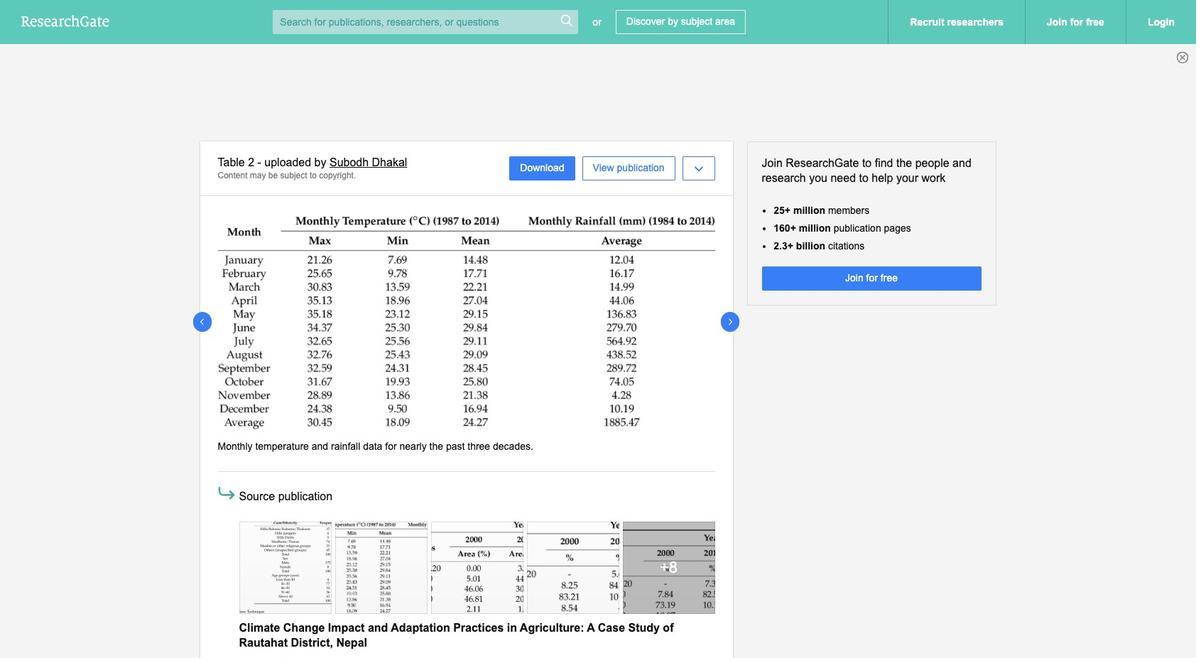 Task type: locate. For each thing, give the bounding box(es) containing it.
pages
[[884, 222, 911, 234]]

by right discover
[[668, 16, 679, 27]]

2 vertical spatial join
[[846, 272, 864, 284]]

copyright.
[[319, 170, 356, 180]]

nearly
[[400, 441, 427, 452]]

0 vertical spatial for
[[1071, 16, 1084, 28]]

decades.
[[493, 441, 534, 452]]

monthly
[[218, 441, 253, 452]]

district,
[[291, 637, 333, 649]]

publication
[[617, 162, 665, 174], [834, 222, 882, 234], [278, 490, 333, 502]]

0 horizontal spatial publication
[[278, 490, 333, 502]]

nepal
[[336, 637, 367, 649]]

1 horizontal spatial publication
[[617, 162, 665, 174]]

join
[[1047, 16, 1068, 28], [762, 157, 783, 169], [846, 272, 864, 284]]

0 horizontal spatial for
[[385, 441, 397, 452]]

160+
[[774, 222, 796, 234]]

free down pages
[[881, 272, 898, 284]]

1 horizontal spatial and
[[368, 622, 388, 634]]

0 horizontal spatial join
[[762, 157, 783, 169]]

dhakal
[[372, 156, 407, 168]]

1 vertical spatial publication
[[834, 222, 882, 234]]

size m image
[[216, 482, 237, 504], [373, 568, 390, 585], [565, 568, 582, 585], [660, 568, 678, 585]]

join for free inside +8 main content
[[846, 272, 898, 284]]

and inside 'join researchgate to find the people and research you need to help your work'
[[953, 157, 972, 169]]

need
[[831, 172, 856, 184]]

source publication
[[239, 490, 333, 502]]

1 horizontal spatial join for free
[[1047, 16, 1105, 28]]

citations
[[828, 240, 865, 252]]

million up billion
[[799, 222, 831, 234]]

0 vertical spatial and
[[953, 157, 972, 169]]

0 vertical spatial the
[[897, 157, 913, 169]]

the
[[897, 157, 913, 169], [430, 441, 443, 452]]

you
[[809, 172, 828, 184]]

billion
[[796, 240, 826, 252]]

and left rainfall
[[312, 441, 328, 452]]

free
[[1087, 16, 1105, 28], [881, 272, 898, 284]]

1 vertical spatial the
[[430, 441, 443, 452]]

0 horizontal spatial by
[[315, 156, 327, 168]]

0 horizontal spatial subject
[[280, 170, 307, 180]]

publication down members
[[834, 222, 882, 234]]

of
[[663, 622, 674, 634]]

size m image up practices on the bottom left of page
[[469, 568, 486, 585]]

+8 link
[[623, 522, 715, 614]]

25+
[[774, 204, 791, 216]]

publication inside view publication link
[[617, 162, 665, 174]]

1 horizontal spatial free
[[1087, 16, 1105, 28]]

1 horizontal spatial by
[[668, 16, 679, 27]]

1 vertical spatial by
[[315, 156, 327, 168]]

1 vertical spatial join for free
[[846, 272, 898, 284]]

2.3+
[[774, 240, 794, 252]]

million
[[794, 204, 826, 216], [799, 222, 831, 234]]

view
[[593, 162, 614, 174]]

size m image up change
[[277, 568, 294, 585]]

1 vertical spatial subject
[[280, 170, 307, 180]]

1 vertical spatial join for free link
[[762, 267, 982, 291]]

1 horizontal spatial subject
[[681, 16, 713, 27]]

by inside discover by subject area link
[[668, 16, 679, 27]]

+8
[[660, 559, 678, 577]]

discover by subject area link
[[616, 10, 746, 34]]

view publication
[[593, 162, 665, 174]]

by
[[668, 16, 679, 27], [315, 156, 327, 168]]

0 horizontal spatial join for free
[[846, 272, 898, 284]]

1 vertical spatial free
[[881, 272, 898, 284]]

2
[[248, 156, 254, 168]]

0 horizontal spatial and
[[312, 441, 328, 452]]

a
[[587, 622, 595, 634]]

size m image
[[277, 568, 294, 585], [469, 568, 486, 585]]

rautahat
[[239, 637, 288, 649]]

login link
[[1126, 0, 1197, 44]]

25+ million members 160+ million publication pages 2.3+ billion citations
[[774, 204, 911, 252]]

login
[[1148, 16, 1175, 28]]

join for free link
[[1025, 0, 1126, 44], [762, 267, 982, 291]]

may
[[250, 170, 266, 180]]

1 vertical spatial and
[[312, 441, 328, 452]]

agriculture:
[[520, 622, 584, 634]]

million right 25+
[[794, 204, 826, 216]]

1 horizontal spatial size m image
[[469, 568, 486, 585]]

size m image inside +8 link
[[660, 568, 678, 585]]

1 vertical spatial join
[[762, 157, 783, 169]]

adaptation
[[391, 622, 450, 634]]

subject inside table 2 - uploaded by subodh dhakal content may be subject to copyright.
[[280, 170, 307, 180]]

0 vertical spatial free
[[1087, 16, 1105, 28]]

2 vertical spatial and
[[368, 622, 388, 634]]

to
[[863, 157, 872, 169], [310, 170, 317, 180], [859, 172, 869, 184]]

2 vertical spatial publication
[[278, 490, 333, 502]]

change
[[283, 622, 325, 634]]

the inside 'join researchgate to find the people and research you need to help your work'
[[897, 157, 913, 169]]

publication right source
[[278, 490, 333, 502]]

0 horizontal spatial size m image
[[277, 568, 294, 585]]

recruit researchers
[[911, 16, 1004, 28]]

free left login link
[[1087, 16, 1105, 28]]

and right people
[[953, 157, 972, 169]]

2 horizontal spatial join
[[1047, 16, 1068, 28]]

people
[[916, 157, 950, 169]]

1 horizontal spatial join
[[846, 272, 864, 284]]

and right impact
[[368, 622, 388, 634]]

0 vertical spatial join for free link
[[1025, 0, 1126, 44]]

uploaded
[[265, 156, 311, 168]]

1 horizontal spatial the
[[897, 157, 913, 169]]

the up your
[[897, 157, 913, 169]]

2 horizontal spatial for
[[1071, 16, 1084, 28]]

subject
[[681, 16, 713, 27], [280, 170, 307, 180]]

for
[[1071, 16, 1084, 28], [867, 272, 878, 284], [385, 441, 397, 452]]

and inside climate change impact and adaptation practices in agriculture: a case study of rautahat district, nepal
[[368, 622, 388, 634]]

subject down uploaded
[[280, 170, 307, 180]]

0 vertical spatial publication
[[617, 162, 665, 174]]

2 horizontal spatial publication
[[834, 222, 882, 234]]

and
[[953, 157, 972, 169], [312, 441, 328, 452], [368, 622, 388, 634]]

to left copyright.
[[310, 170, 317, 180]]

subodh dhakal link
[[330, 156, 407, 168]]

subject left area
[[681, 16, 713, 27]]

by up copyright.
[[315, 156, 327, 168]]

rainfall
[[331, 441, 360, 452]]

1 horizontal spatial for
[[867, 272, 878, 284]]

Search for publications, researchers, or questions field
[[273, 10, 579, 34]]

in
[[507, 622, 517, 634]]

publication right view
[[617, 162, 665, 174]]

practices
[[453, 622, 504, 634]]

the left the past
[[430, 441, 443, 452]]

2 horizontal spatial and
[[953, 157, 972, 169]]

0 vertical spatial by
[[668, 16, 679, 27]]

0 horizontal spatial free
[[881, 272, 898, 284]]

join for free
[[1047, 16, 1105, 28], [846, 272, 898, 284]]

join researchgate to find the people and research you need to help your work
[[762, 157, 972, 184]]



Task type: describe. For each thing, give the bounding box(es) containing it.
subodh
[[330, 156, 369, 168]]

members
[[828, 204, 870, 216]]

to left help
[[859, 172, 869, 184]]

find
[[875, 157, 894, 169]]

0 vertical spatial million
[[794, 204, 826, 216]]

temperature
[[255, 441, 309, 452]]

climate change impact and adaptation practices in agriculture: a case study of rautahat district, nepal
[[239, 622, 674, 649]]

your
[[897, 172, 919, 184]]

researchgate logo image
[[21, 15, 109, 27]]

recruit
[[911, 16, 945, 28]]

recruit researchers link
[[889, 0, 1025, 44]]

three
[[468, 441, 490, 452]]

research
[[762, 172, 806, 184]]

table 2 - uploaded by subodh dhakal content may be subject to copyright.
[[218, 156, 407, 180]]

2 vertical spatial for
[[385, 441, 397, 452]]

case
[[598, 622, 625, 634]]

0 horizontal spatial the
[[430, 441, 443, 452]]

discover
[[627, 16, 665, 27]]

climate change impact and adaptation practices in agriculture: a case study of rautahat district, nepal link
[[239, 622, 674, 649]]

table
[[218, 156, 245, 168]]

monthly temperature and rainfall data for nearly the past three decades. image
[[218, 214, 715, 430]]

0 vertical spatial join
[[1047, 16, 1068, 28]]

work
[[922, 172, 946, 184]]

help
[[872, 172, 894, 184]]

climate
[[239, 622, 280, 634]]

-
[[258, 156, 261, 168]]

discover by subject area
[[627, 16, 736, 27]]

be
[[269, 170, 278, 180]]

+8 main content
[[0, 141, 1197, 658]]

download link
[[510, 156, 575, 181]]

1 vertical spatial for
[[867, 272, 878, 284]]

area
[[716, 16, 736, 27]]

by inside table 2 - uploaded by subodh dhakal content may be subject to copyright.
[[315, 156, 327, 168]]

0 horizontal spatial join for free link
[[762, 267, 982, 291]]

impact
[[328, 622, 365, 634]]

data
[[363, 441, 383, 452]]

1 horizontal spatial join for free link
[[1025, 0, 1126, 44]]

publication for source publication
[[278, 490, 333, 502]]

0 vertical spatial join for free
[[1047, 16, 1105, 28]]

free inside +8 main content
[[881, 272, 898, 284]]

download
[[520, 162, 565, 174]]

to left find
[[863, 157, 872, 169]]

1 size m image from the left
[[277, 568, 294, 585]]

publication for view publication
[[617, 162, 665, 174]]

0 vertical spatial subject
[[681, 16, 713, 27]]

2 size m image from the left
[[469, 568, 486, 585]]

researchers
[[948, 16, 1004, 28]]

view publication link
[[582, 156, 675, 181]]

1 vertical spatial million
[[799, 222, 831, 234]]

to inside table 2 - uploaded by subodh dhakal content may be subject to copyright.
[[310, 170, 317, 180]]

researchgate
[[786, 157, 859, 169]]

size s image
[[560, 14, 574, 28]]

monthly temperature and rainfall data for nearly the past three decades.
[[218, 441, 536, 452]]

or
[[593, 16, 602, 28]]

source
[[239, 490, 275, 502]]

publication inside 25+ million members 160+ million publication pages 2.3+ billion citations
[[834, 222, 882, 234]]

past
[[446, 441, 465, 452]]

study
[[628, 622, 660, 634]]

content
[[218, 170, 248, 180]]

join inside 'join researchgate to find the people and research you need to help your work'
[[762, 157, 783, 169]]



Task type: vqa. For each thing, say whether or not it's contained in the screenshot.
leftmost Join for free
yes



